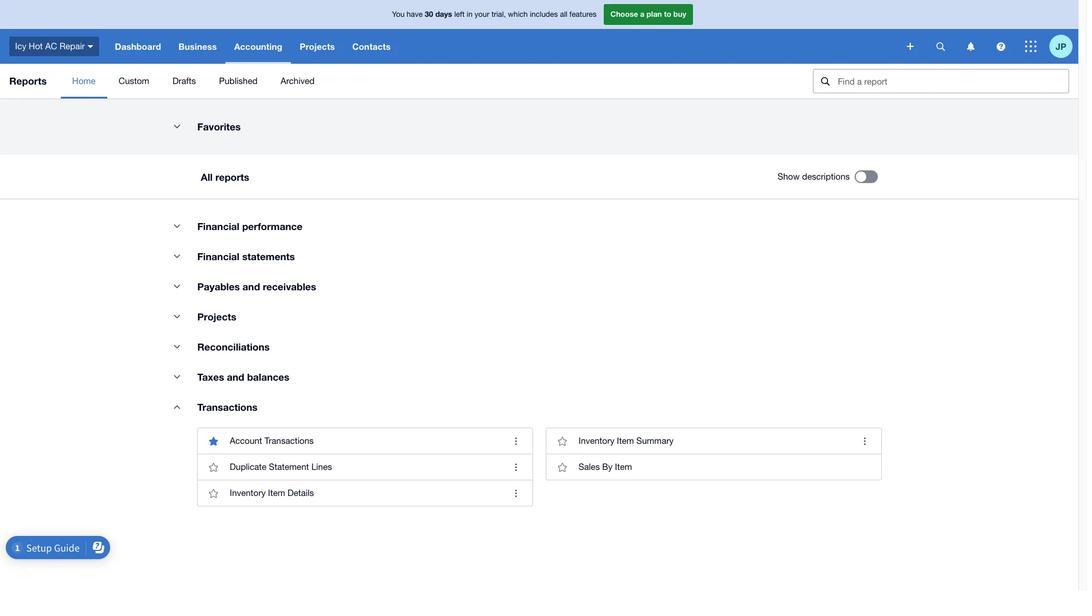 Task type: locate. For each thing, give the bounding box(es) containing it.
banner
[[0, 0, 1078, 64]]

payables and receivables
[[197, 280, 316, 293]]

contacts button
[[344, 29, 399, 64]]

item left details
[[268, 488, 285, 498]]

to
[[664, 9, 671, 19]]

and right taxes
[[227, 371, 244, 383]]

favorite image
[[551, 429, 574, 453], [202, 455, 225, 479], [551, 455, 574, 479], [202, 482, 225, 505]]

expand report group image
[[165, 395, 189, 418]]

all reports
[[201, 171, 249, 183]]

drafts
[[172, 76, 196, 86]]

menu
[[61, 64, 804, 99]]

0 vertical spatial financial
[[197, 220, 239, 232]]

reports
[[9, 75, 47, 87]]

projects down payables
[[197, 311, 236, 323]]

inventory up sales at the right bottom of the page
[[579, 436, 615, 446]]

1 financial from the top
[[197, 220, 239, 232]]

which
[[508, 10, 528, 19]]

receivables
[[263, 280, 316, 293]]

transactions
[[197, 401, 258, 413], [265, 436, 314, 446]]

item left summary
[[617, 436, 634, 446]]

balances
[[247, 371, 289, 383]]

1 vertical spatial and
[[227, 371, 244, 383]]

1 collapse report group image from the top
[[165, 214, 189, 238]]

projects up archived
[[300, 41, 335, 52]]

projects
[[300, 41, 335, 52], [197, 311, 236, 323]]

2 collapse report group image from the top
[[165, 245, 189, 268]]

0 vertical spatial inventory
[[579, 436, 615, 446]]

custom link
[[107, 64, 161, 99]]

summary
[[636, 436, 674, 446]]

0 horizontal spatial transactions
[[197, 401, 258, 413]]

0 horizontal spatial inventory
[[230, 488, 266, 498]]

1 vertical spatial inventory
[[230, 488, 266, 498]]

4 collapse report group image from the top
[[165, 305, 189, 328]]

transactions down taxes and balances
[[197, 401, 258, 413]]

0 vertical spatial collapse report group image
[[165, 115, 189, 138]]

left
[[454, 10, 465, 19]]

transactions inside the 'account transactions' link
[[265, 436, 314, 446]]

0 vertical spatial and
[[243, 280, 260, 293]]

icy
[[15, 41, 26, 51]]

archived link
[[269, 64, 326, 99]]

more options image for duplicate statement lines
[[504, 429, 528, 453]]

None field
[[813, 69, 1069, 93]]

custom
[[119, 76, 149, 86]]

0 vertical spatial item
[[617, 436, 634, 446]]

financial up financial statements at the top
[[197, 220, 239, 232]]

2 vertical spatial item
[[268, 488, 285, 498]]

financial
[[197, 220, 239, 232], [197, 250, 239, 263]]

collapse report group image for financial statements
[[165, 245, 189, 268]]

and for taxes
[[227, 371, 244, 383]]

3 collapse report group image from the top
[[165, 365, 189, 388]]

inventory for inventory item details
[[230, 488, 266, 498]]

Find a report text field
[[837, 70, 1069, 93]]

2 vertical spatial collapse report group image
[[165, 365, 189, 388]]

features
[[570, 10, 597, 19]]

collapse report group image left favorites
[[165, 115, 189, 138]]

navigation
[[106, 29, 899, 64]]

inventory down duplicate
[[230, 488, 266, 498]]

collapse report group image left reconciliations
[[165, 335, 189, 358]]

0 horizontal spatial projects
[[197, 311, 236, 323]]

you have 30 days left in your trial, which includes all features
[[392, 9, 597, 19]]

and down financial statements at the top
[[243, 280, 260, 293]]

and
[[243, 280, 260, 293], [227, 371, 244, 383]]

1 horizontal spatial transactions
[[265, 436, 314, 446]]

repair
[[59, 41, 85, 51]]

transactions up the statement
[[265, 436, 314, 446]]

1 horizontal spatial inventory
[[579, 436, 615, 446]]

statements
[[242, 250, 295, 263]]

banner containing jp
[[0, 0, 1078, 64]]

collapse report group image for payables and receivables
[[165, 275, 189, 298]]

financial up payables
[[197, 250, 239, 263]]

svg image
[[1025, 41, 1037, 52], [967, 42, 974, 51], [996, 42, 1005, 51], [907, 43, 914, 50], [88, 45, 93, 48]]

accounting
[[234, 41, 282, 52]]

item
[[617, 436, 634, 446], [615, 462, 632, 472], [268, 488, 285, 498]]

and for payables
[[243, 280, 260, 293]]

choose a plan to buy
[[610, 9, 686, 19]]

jp button
[[1049, 29, 1078, 64]]

inventory
[[579, 436, 615, 446], [230, 488, 266, 498]]

by
[[602, 462, 613, 472]]

reconciliations
[[197, 341, 270, 353]]

collapse report group image
[[165, 115, 189, 138], [165, 335, 189, 358], [165, 365, 189, 388]]

duplicate
[[230, 462, 266, 472]]

menu containing home
[[61, 64, 804, 99]]

more options image for sales by item
[[853, 429, 876, 453]]

taxes
[[197, 371, 224, 383]]

more options image
[[504, 455, 528, 479]]

all
[[201, 171, 213, 183]]

0 vertical spatial projects
[[300, 41, 335, 52]]

2 financial from the top
[[197, 250, 239, 263]]

favorite image for inventory item details
[[202, 482, 225, 505]]

more options image inside the inventory item summary link
[[853, 429, 876, 453]]

1 vertical spatial financial
[[197, 250, 239, 263]]

in
[[467, 10, 473, 19]]

0 vertical spatial transactions
[[197, 401, 258, 413]]

2 collapse report group image from the top
[[165, 335, 189, 358]]

3 collapse report group image from the top
[[165, 275, 189, 298]]

sales
[[579, 462, 600, 472]]

1 vertical spatial transactions
[[265, 436, 314, 446]]

collapse report group image up expand report group image in the left of the page
[[165, 365, 189, 388]]

collapse report group image for financial performance
[[165, 214, 189, 238]]

1 collapse report group image from the top
[[165, 115, 189, 138]]

favorite image inside duplicate statement lines link
[[202, 455, 225, 479]]

1 horizontal spatial projects
[[300, 41, 335, 52]]

item right 'by'
[[615, 462, 632, 472]]

collapse report group image
[[165, 214, 189, 238], [165, 245, 189, 268], [165, 275, 189, 298], [165, 305, 189, 328]]

trial,
[[492, 10, 506, 19]]

collapse report group image for taxes and balances
[[165, 365, 189, 388]]

have
[[407, 10, 423, 19]]

favorite image inside sales by item link
[[551, 455, 574, 479]]

home link
[[61, 64, 107, 99]]

1 vertical spatial collapse report group image
[[165, 335, 189, 358]]

more options image
[[504, 429, 528, 453], [853, 429, 876, 453], [504, 482, 528, 505]]

financial for financial performance
[[197, 220, 239, 232]]

home
[[72, 76, 96, 86]]

dashboard
[[115, 41, 161, 52]]

inventory item details
[[230, 488, 314, 498]]

inventory item summary
[[579, 436, 674, 446]]



Task type: describe. For each thing, give the bounding box(es) containing it.
sales by item
[[579, 462, 632, 472]]

item for details
[[268, 488, 285, 498]]

includes
[[530, 10, 558, 19]]

published
[[219, 76, 257, 86]]

a
[[640, 9, 645, 19]]

projects button
[[291, 29, 344, 64]]

item for summary
[[617, 436, 634, 446]]

lines
[[311, 462, 332, 472]]

archived
[[281, 76, 315, 86]]

buy
[[673, 9, 686, 19]]

performance
[[242, 220, 303, 232]]

choose
[[610, 9, 638, 19]]

details
[[288, 488, 314, 498]]

reports
[[215, 171, 249, 183]]

duplicate statement lines
[[230, 462, 332, 472]]

financial performance
[[197, 220, 303, 232]]

collapse report group image for projects
[[165, 305, 189, 328]]

icy hot ac repair
[[15, 41, 85, 51]]

show
[[778, 172, 800, 181]]

inventory item summary link
[[546, 428, 881, 454]]

more options image inside the inventory item details link
[[504, 482, 528, 505]]

drafts link
[[161, 64, 207, 99]]

svg image inside icy hot ac repair popup button
[[88, 45, 93, 48]]

duplicate statement lines link
[[197, 454, 532, 480]]

collapse report group image for favorites
[[165, 115, 189, 138]]

financial statements
[[197, 250, 295, 263]]

remove favorite image
[[202, 429, 225, 453]]

payables
[[197, 280, 240, 293]]

navigation containing dashboard
[[106, 29, 899, 64]]

descriptions
[[802, 172, 850, 181]]

plan
[[647, 9, 662, 19]]

svg image
[[936, 42, 945, 51]]

account
[[230, 436, 262, 446]]

statement
[[269, 462, 309, 472]]

you
[[392, 10, 405, 19]]

financial for financial statements
[[197, 250, 239, 263]]

accounting button
[[226, 29, 291, 64]]

sales by item link
[[546, 454, 881, 480]]

30
[[425, 9, 433, 19]]

contacts
[[352, 41, 391, 52]]

favorite image for inventory item summary
[[551, 429, 574, 453]]

favorites
[[197, 121, 241, 133]]

days
[[435, 9, 452, 19]]

your
[[475, 10, 489, 19]]

business button
[[170, 29, 226, 64]]

account transactions
[[230, 436, 314, 446]]

hot
[[29, 41, 43, 51]]

all
[[560, 10, 567, 19]]

dashboard link
[[106, 29, 170, 64]]

favorite image for sales by item
[[551, 455, 574, 479]]

account transactions link
[[197, 428, 532, 454]]

ac
[[45, 41, 57, 51]]

inventory item details link
[[197, 480, 532, 506]]

inventory for inventory item summary
[[579, 436, 615, 446]]

1 vertical spatial projects
[[197, 311, 236, 323]]

projects inside dropdown button
[[300, 41, 335, 52]]

business
[[178, 41, 217, 52]]

1 vertical spatial item
[[615, 462, 632, 472]]

show descriptions
[[778, 172, 850, 181]]

taxes and balances
[[197, 371, 289, 383]]

jp
[[1056, 41, 1066, 51]]

icy hot ac repair button
[[0, 29, 106, 64]]

collapse report group image for reconciliations
[[165, 335, 189, 358]]

favorite image for duplicate statement lines
[[202, 455, 225, 479]]

published link
[[207, 64, 269, 99]]



Task type: vqa. For each thing, say whether or not it's contained in the screenshot.
CUSTOM DATE RANGE
no



